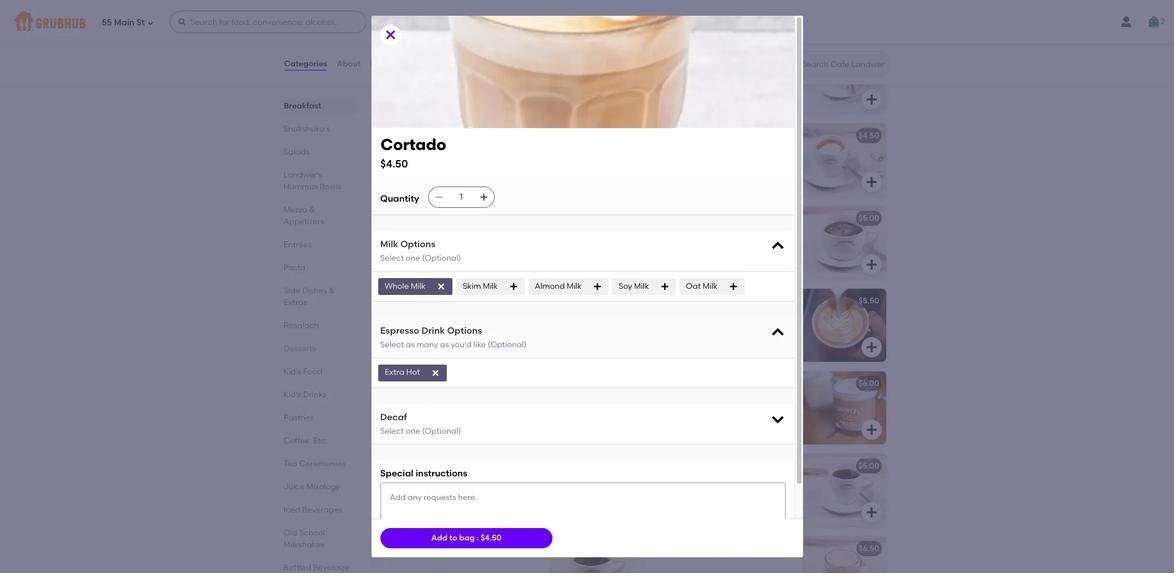 Task type: locate. For each thing, give the bounding box(es) containing it.
& right dishes
[[329, 286, 335, 296]]

(optional) up the 'latte large'
[[422, 427, 461, 437]]

desserts
[[284, 344, 316, 354]]

coffee, etc
[[390, 15, 455, 29], [284, 436, 326, 446]]

single
[[434, 48, 458, 58], [442, 131, 466, 141]]

1 vertical spatial single
[[442, 131, 466, 141]]

like
[[474, 340, 486, 350]]

latte for latte large
[[399, 462, 419, 471]]

double for espresso double
[[686, 48, 714, 58]]

etc down the pastries tab
[[314, 436, 326, 446]]

juice
[[284, 483, 305, 492]]

whole milk
[[385, 282, 426, 291]]

pastries tab
[[284, 412, 354, 424]]

1 coffee from the left
[[449, 544, 475, 554]]

1 vertical spatial etc
[[314, 436, 326, 446]]

milk for oat milk
[[703, 282, 718, 291]]

mocha (already premade with whole milk)
[[650, 544, 813, 554]]

0 horizontal spatial coffee
[[449, 544, 475, 554]]

mocha
[[650, 544, 677, 554]]

0 vertical spatial options
[[401, 239, 436, 250]]

1 horizontal spatial coffee, etc
[[390, 15, 455, 29]]

0 vertical spatial one
[[406, 254, 421, 263]]

milk inside milk options select one (optional)
[[381, 239, 399, 250]]

Search Cafe Landwer search field
[[801, 59, 887, 70]]

coffee, down the pastries
[[284, 436, 312, 446]]

2 one from the top
[[406, 427, 421, 437]]

2 coffee from the left
[[524, 544, 551, 554]]

options up whole milk
[[401, 239, 436, 250]]

milk for skim milk
[[483, 282, 498, 291]]

one inside milk options select one (optional)
[[406, 254, 421, 263]]

espresso inside espresso drink options select as many as you'd like (optional)
[[381, 325, 420, 336]]

extras
[[284, 298, 307, 308]]

milk right whole
[[411, 282, 426, 291]]

1 horizontal spatial americano
[[650, 214, 693, 223]]

$5.50
[[859, 296, 880, 306]]

cortado
[[381, 135, 446, 154], [399, 296, 431, 306]]

one inside decaf select one (optional)
[[406, 427, 421, 437]]

coffee down add to bag : $4.50
[[449, 544, 475, 554]]

milk right oat
[[703, 282, 718, 291]]

kid's
[[284, 367, 302, 377], [284, 390, 302, 400]]

milk up whole
[[381, 239, 399, 250]]

bowls
[[320, 182, 342, 192]]

Special instructions text field
[[381, 483, 786, 525]]

0 horizontal spatial coffee, etc
[[284, 436, 326, 446]]

2 select from the top
[[381, 340, 404, 350]]

one down "decaf"
[[406, 427, 421, 437]]

$6.00
[[607, 379, 628, 389], [859, 379, 880, 389]]

2 kid's from the top
[[284, 390, 302, 400]]

espresso drink options select as many as you'd like (optional)
[[381, 325, 527, 350]]

1 vertical spatial one
[[406, 427, 421, 437]]

old school milkshakes tab
[[284, 528, 354, 551]]

0 vertical spatial (optional)
[[422, 254, 461, 263]]

svg image
[[1148, 15, 1162, 29], [613, 175, 627, 189], [435, 193, 444, 202], [770, 238, 786, 254], [613, 258, 627, 272], [593, 282, 602, 291], [865, 341, 879, 354]]

1 vertical spatial select
[[381, 340, 404, 350]]

0 horizontal spatial americano
[[399, 214, 441, 223]]

tea ceremonies tab
[[284, 458, 354, 470]]

espresso up "many"
[[381, 325, 420, 336]]

macchiato
[[399, 131, 440, 141], [650, 131, 692, 141]]

etc inside coffee, etc tab
[[314, 436, 326, 446]]

coffee
[[449, 544, 475, 554], [524, 544, 551, 554]]

:
[[477, 534, 479, 543]]

1 $6.00 from the left
[[607, 379, 628, 389]]

2
[[1162, 17, 1166, 26]]

$4.50
[[859, 131, 880, 141], [381, 157, 408, 170], [607, 296, 628, 306], [481, 534, 502, 543]]

espresso for single
[[399, 48, 433, 58]]

as left "many"
[[406, 340, 415, 350]]

milk
[[381, 239, 399, 250], [411, 282, 426, 291], [483, 282, 498, 291], [567, 282, 582, 291], [635, 282, 649, 291], [703, 282, 718, 291]]

large for americano large
[[695, 214, 718, 223]]

large for cappuccino large
[[448, 379, 471, 389]]

kid's left the drinks
[[284, 390, 302, 400]]

1 vertical spatial (optional)
[[488, 340, 527, 350]]

salads
[[284, 147, 310, 157]]

0 horizontal spatial macchiato
[[399, 131, 440, 141]]

1 horizontal spatial options
[[447, 325, 482, 336]]

desserts tab
[[284, 343, 354, 355]]

salads tab
[[284, 146, 354, 158]]

cappuccino for cappuccino
[[650, 296, 699, 306]]

2 vertical spatial select
[[381, 427, 404, 437]]

premade
[[713, 544, 749, 554]]

milk right soy
[[635, 282, 649, 291]]

0 horizontal spatial coffee,
[[284, 436, 312, 446]]

0 horizontal spatial latte
[[399, 462, 419, 471]]

0 horizontal spatial cappuccino
[[399, 379, 447, 389]]

espresso single
[[399, 48, 458, 58]]

oat milk
[[687, 282, 718, 291]]

you'd
[[451, 340, 472, 350]]

0 vertical spatial coffee,
[[390, 15, 433, 29]]

55 main st
[[102, 17, 145, 27]]

1 one from the top
[[406, 254, 421, 263]]

double
[[686, 48, 714, 58], [694, 131, 722, 141]]

1 vertical spatial kid's
[[284, 390, 302, 400]]

svg image inside "2" button
[[1148, 15, 1162, 29]]

0 vertical spatial coffee, etc
[[390, 15, 455, 29]]

americano for americano large
[[650, 214, 693, 223]]

1 vertical spatial coffee, etc
[[284, 436, 326, 446]]

mocha (already premade with whole milk) image
[[802, 537, 887, 574]]

(optional) inside milk options select one (optional)
[[422, 254, 461, 263]]

1 horizontal spatial coffee
[[524, 544, 551, 554]]

0 vertical spatial single
[[434, 48, 458, 58]]

kid's food tab
[[284, 366, 354, 378]]

shakshuka's
[[284, 124, 330, 134]]

svg image
[[178, 17, 187, 26], [147, 19, 154, 26], [384, 28, 397, 42], [613, 93, 627, 106], [865, 93, 879, 106], [865, 175, 879, 189], [480, 193, 489, 202], [865, 258, 879, 272], [437, 282, 446, 291], [509, 282, 518, 291], [661, 282, 670, 291], [729, 282, 738, 291], [770, 325, 786, 341], [432, 369, 441, 378], [770, 411, 786, 427], [865, 424, 879, 437], [865, 506, 879, 520]]

macchiato for macchiato single
[[399, 131, 440, 141]]

cappuccino large image
[[550, 372, 635, 445]]

1 vertical spatial options
[[447, 325, 482, 336]]

pasta tab
[[284, 262, 354, 274]]

kid's left food
[[284, 367, 302, 377]]

cappuccino large
[[399, 379, 471, 389]]

espresso right $3.50
[[650, 48, 685, 58]]

1 select from the top
[[381, 254, 404, 263]]

as
[[406, 340, 415, 350], [440, 340, 449, 350]]

search icon image
[[784, 57, 798, 71]]

2 macchiato from the left
[[650, 131, 692, 141]]

espresso up "reviews"
[[399, 48, 433, 58]]

3 select from the top
[[381, 427, 404, 437]]

etc up espresso single
[[436, 15, 455, 29]]

coffee, etc down the pastries
[[284, 436, 326, 446]]

beverage
[[313, 564, 350, 573]]

1 horizontal spatial macchiato
[[650, 131, 692, 141]]

as left you'd
[[440, 340, 449, 350]]

cortado $4.50
[[381, 135, 446, 170]]

select up whole
[[381, 254, 404, 263]]

2 americano from the left
[[650, 214, 693, 223]]

$4.00
[[859, 48, 880, 58]]

cappuccino
[[650, 296, 699, 306], [399, 379, 447, 389]]

rosalach tab
[[284, 320, 354, 332]]

espresso for double
[[650, 48, 685, 58]]

$3.75
[[608, 131, 628, 141]]

select down "decaf"
[[381, 427, 404, 437]]

cappuccino down oat
[[650, 296, 699, 306]]

1 kid's from the top
[[284, 367, 302, 377]]

$6.00 for the "cappuccino large" image
[[607, 379, 628, 389]]

options up you'd
[[447, 325, 482, 336]]

instructions
[[416, 469, 468, 479]]

almond milk
[[535, 282, 582, 291]]

single for macchiato single
[[442, 131, 466, 141]]

whole
[[769, 544, 792, 554]]

espresso for drink
[[381, 325, 420, 336]]

0 vertical spatial cappuccino
[[650, 296, 699, 306]]

1 americano from the left
[[399, 214, 441, 223]]

0 horizontal spatial as
[[406, 340, 415, 350]]

(optional) up whole milk
[[422, 254, 461, 263]]

landwer's hummus bowls tab
[[284, 169, 354, 193]]

milk options select one (optional)
[[381, 239, 461, 263]]

$5.00
[[607, 214, 628, 223], [859, 214, 880, 223], [859, 462, 880, 471]]

blend
[[425, 544, 447, 554]]

1 vertical spatial coffee,
[[284, 436, 312, 446]]

cappuccino image
[[802, 289, 887, 362]]

milk right skim
[[483, 282, 498, 291]]

latte large button
[[392, 454, 635, 528]]

coffee right drip at left bottom
[[524, 544, 551, 554]]

1 vertical spatial latte
[[399, 462, 419, 471]]

2 vertical spatial (optional)
[[422, 427, 461, 437]]

mezza & appetizers tab
[[284, 204, 354, 228]]

1 horizontal spatial as
[[440, 340, 449, 350]]

macchiato double image
[[802, 124, 887, 197]]

$5.00 inside $5.00 button
[[859, 462, 880, 471]]

0 horizontal spatial etc
[[314, 436, 326, 446]]

latte inside button
[[399, 462, 419, 471]]

coffee,
[[390, 15, 433, 29], [284, 436, 312, 446]]

one up whole milk
[[406, 254, 421, 263]]

milk right almond
[[567, 282, 582, 291]]

drinks
[[303, 390, 327, 400]]

$5.00 button
[[644, 454, 887, 528]]

0 vertical spatial kid's
[[284, 367, 302, 377]]

-
[[501, 544, 504, 554]]

0 vertical spatial latte
[[650, 379, 671, 389]]

cortado down whole milk
[[399, 296, 431, 306]]

2 $6.00 from the left
[[859, 379, 880, 389]]

about
[[337, 59, 361, 69]]

1 horizontal spatial latte
[[650, 379, 671, 389]]

milkshakes
[[284, 541, 325, 550]]

soy milk
[[619, 282, 649, 291]]

cortado up quantity
[[381, 135, 446, 154]]

bottled beverage tab
[[284, 562, 354, 574]]

1 macchiato from the left
[[399, 131, 440, 141]]

kid's food
[[284, 367, 323, 377]]

large
[[695, 214, 718, 223], [448, 379, 471, 389], [421, 462, 443, 471], [477, 544, 499, 554]]

side
[[284, 286, 300, 296]]

1 horizontal spatial cappuccino
[[650, 296, 699, 306]]

americano for americano
[[399, 214, 441, 223]]

juice mixology tab
[[284, 481, 354, 493]]

0 vertical spatial etc
[[436, 15, 455, 29]]

(optional) inside espresso drink options select as many as you'd like (optional)
[[488, 340, 527, 350]]

macchiato single
[[399, 131, 466, 141]]

oat
[[687, 282, 701, 291]]

coffee, up espresso single
[[390, 15, 433, 29]]

1 vertical spatial &
[[329, 286, 335, 296]]

0 vertical spatial cortado
[[381, 135, 446, 154]]

0 horizontal spatial options
[[401, 239, 436, 250]]

americano
[[399, 214, 441, 223], [650, 214, 693, 223]]

kid's drinks
[[284, 390, 327, 400]]

coffee, etc up espresso single
[[390, 15, 455, 29]]

0 vertical spatial select
[[381, 254, 404, 263]]

0 vertical spatial double
[[686, 48, 714, 58]]

options inside espresso drink options select as many as you'd like (optional)
[[447, 325, 482, 336]]

1 horizontal spatial etc
[[436, 15, 455, 29]]

house blend coffee large - drip coffee image
[[550, 537, 635, 574]]

tea ceremonies
[[284, 460, 346, 469]]

cappuccino down 'hot'
[[399, 379, 447, 389]]

1 vertical spatial double
[[694, 131, 722, 141]]

0 horizontal spatial $6.00
[[607, 379, 628, 389]]

(optional)
[[422, 254, 461, 263], [488, 340, 527, 350], [422, 427, 461, 437]]

& up appetizers
[[310, 205, 315, 215]]

breakfast
[[284, 101, 321, 111]]

reviews button
[[370, 44, 402, 84]]

1 vertical spatial cortado
[[399, 296, 431, 306]]

(optional) right the 'like'
[[488, 340, 527, 350]]

0 vertical spatial &
[[310, 205, 315, 215]]

espresso
[[399, 48, 433, 58], [650, 48, 685, 58], [381, 325, 420, 336]]

1 horizontal spatial &
[[329, 286, 335, 296]]

1 horizontal spatial $6.00
[[859, 379, 880, 389]]

0 horizontal spatial &
[[310, 205, 315, 215]]

1 vertical spatial cappuccino
[[399, 379, 447, 389]]

one
[[406, 254, 421, 263], [406, 427, 421, 437]]

landwer's hummus bowls
[[284, 170, 342, 192]]

select up extra
[[381, 340, 404, 350]]



Task type: vqa. For each thing, say whether or not it's contained in the screenshot.
the JUICE OVER ICE
no



Task type: describe. For each thing, give the bounding box(es) containing it.
large for latte large
[[421, 462, 443, 471]]

double for macchiato double
[[694, 131, 722, 141]]

select inside decaf select one (optional)
[[381, 427, 404, 437]]

juice mixology
[[284, 483, 340, 492]]

(already
[[679, 544, 712, 554]]

almond
[[535, 282, 565, 291]]

quantity
[[381, 194, 419, 204]]

$4.50 inside cortado $4.50
[[381, 157, 408, 170]]

house blend coffee large - drip coffee button
[[392, 537, 635, 574]]

whole
[[385, 282, 409, 291]]

entrées tab
[[284, 239, 354, 251]]

milk for almond milk
[[567, 282, 582, 291]]

skim milk
[[463, 282, 498, 291]]

house blend coffee - drip coffee image
[[802, 454, 887, 528]]

skim
[[463, 282, 481, 291]]

& inside mezza & appetizers
[[310, 205, 315, 215]]

55
[[102, 17, 112, 27]]

extra hot
[[385, 368, 420, 378]]

main navigation navigation
[[0, 0, 1175, 44]]

drink
[[422, 325, 445, 336]]

cortado image
[[550, 289, 635, 362]]

macchiato for macchiato double
[[650, 131, 692, 141]]

school
[[299, 529, 325, 538]]

cortado for cortado $4.50
[[381, 135, 446, 154]]

select inside espresso drink options select as many as you'd like (optional)
[[381, 340, 404, 350]]

americano large
[[650, 214, 718, 223]]

entrées
[[284, 240, 312, 250]]

mezza & appetizers
[[284, 205, 324, 227]]

mezza
[[284, 205, 308, 215]]

drip
[[506, 544, 522, 554]]

coffee, inside coffee, etc tab
[[284, 436, 312, 446]]

milk for whole milk
[[411, 282, 426, 291]]

ceremonies
[[299, 460, 346, 469]]

cortado for cortado
[[399, 296, 431, 306]]

old school milkshakes
[[284, 529, 325, 550]]

americano image
[[550, 206, 635, 280]]

coffee, etc tab
[[284, 435, 354, 447]]

1 as from the left
[[406, 340, 415, 350]]

dishes
[[302, 286, 327, 296]]

add
[[432, 534, 448, 543]]

about button
[[336, 44, 361, 84]]

appetizers
[[284, 217, 324, 227]]

2 button
[[1148, 12, 1166, 32]]

many
[[417, 340, 439, 350]]

house
[[399, 544, 423, 554]]

decaf select one (optional)
[[381, 412, 461, 437]]

macchiato double
[[650, 131, 722, 141]]

cappuccino for cappuccino large
[[399, 379, 447, 389]]

st
[[136, 17, 145, 27]]

with
[[751, 544, 767, 554]]

kid's for kid's food
[[284, 367, 302, 377]]

select inside milk options select one (optional)
[[381, 254, 404, 263]]

bottled beverage
[[284, 564, 350, 573]]

house blend coffee large - drip coffee
[[399, 544, 551, 554]]

hot
[[407, 368, 420, 378]]

special
[[381, 469, 414, 479]]

$5.00 for americano
[[607, 214, 628, 223]]

landwer's
[[284, 170, 323, 180]]

$5.00 for americano large
[[859, 214, 880, 223]]

(optional) inside decaf select one (optional)
[[422, 427, 461, 437]]

coffee, etc inside tab
[[284, 436, 326, 446]]

iced beverages tab
[[284, 505, 354, 516]]

pastries
[[284, 413, 314, 423]]

bottled
[[284, 564, 311, 573]]

single for espresso single
[[434, 48, 458, 58]]

options inside milk options select one (optional)
[[401, 239, 436, 250]]

special instructions
[[381, 469, 468, 479]]

Input item quantity number field
[[449, 187, 474, 207]]

latte image
[[802, 372, 887, 445]]

espresso double
[[650, 48, 714, 58]]

add to bag : $4.50
[[432, 534, 502, 543]]

$6.00 for the latte image
[[859, 379, 880, 389]]

2 as from the left
[[440, 340, 449, 350]]

1 horizontal spatial coffee,
[[390, 15, 433, 29]]

mixology
[[307, 483, 340, 492]]

milk for soy milk
[[635, 282, 649, 291]]

old
[[284, 529, 297, 538]]

hummus
[[284, 182, 318, 192]]

latte large image
[[550, 454, 635, 528]]

main
[[114, 17, 134, 27]]

kid's drinks tab
[[284, 389, 354, 401]]

rosalach
[[284, 321, 319, 331]]

categories
[[284, 59, 327, 69]]

latte large
[[399, 462, 443, 471]]

americano large image
[[802, 206, 887, 280]]

iced
[[284, 506, 300, 515]]

latte for latte
[[650, 379, 671, 389]]

beverages
[[302, 506, 342, 515]]

espresso double image
[[802, 41, 887, 114]]

decaf
[[381, 412, 407, 423]]

categories button
[[284, 44, 328, 84]]

shakshuka's tab
[[284, 123, 354, 135]]

reviews
[[370, 59, 402, 69]]

pasta
[[284, 263, 306, 273]]

tea
[[284, 460, 298, 469]]

macchiato single image
[[550, 124, 635, 197]]

espresso single image
[[550, 41, 635, 114]]

to
[[450, 534, 458, 543]]

breakfast tab
[[284, 100, 354, 112]]

soy
[[619, 282, 633, 291]]

food
[[303, 367, 323, 377]]

& inside side dishes & extras
[[329, 286, 335, 296]]

side dishes & extras tab
[[284, 285, 354, 309]]

iced beverages
[[284, 506, 342, 515]]

extra
[[385, 368, 405, 378]]

milk)
[[794, 544, 813, 554]]

kid's for kid's drinks
[[284, 390, 302, 400]]

bag
[[460, 534, 475, 543]]

$6.50
[[859, 544, 880, 554]]



